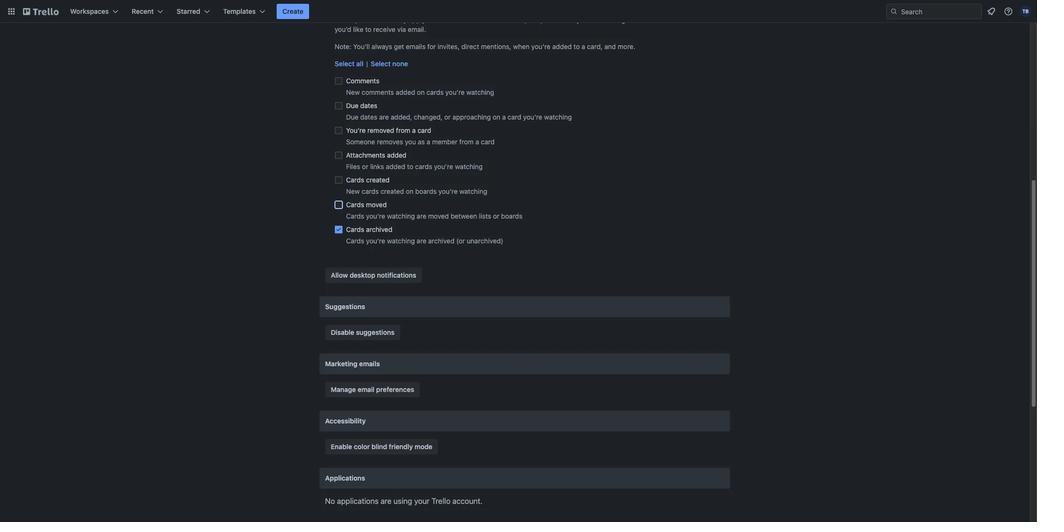 Task type: describe. For each thing, give the bounding box(es) containing it.
new comments added on cards you're watching
[[346, 88, 494, 96]]

as
[[418, 138, 425, 146]]

0 vertical spatial from
[[396, 126, 410, 135]]

0 vertical spatial archived
[[366, 226, 392, 234]]

cards moved
[[346, 201, 387, 209]]

boards,
[[503, 16, 527, 24]]

recent button
[[126, 4, 169, 19]]

manage email preferences link
[[325, 383, 420, 398]]

1 horizontal spatial select
[[371, 60, 391, 68]]

to right apply
[[427, 16, 433, 24]]

are down cards you're watching are moved between lists or boards
[[417, 237, 426, 245]]

workspaces button
[[64, 4, 124, 19]]

disable suggestions link
[[325, 325, 400, 341]]

get
[[394, 42, 404, 51]]

marketing
[[325, 360, 357, 368]]

removes
[[377, 138, 403, 146]]

comments
[[362, 88, 394, 96]]

1 vertical spatial from
[[459, 138, 474, 146]]

0 vertical spatial created
[[366, 176, 390, 184]]

accessibility
[[325, 417, 366, 425]]

enable color blind friendly mode link
[[325, 440, 438, 455]]

card,
[[587, 42, 603, 51]]

desktop
[[350, 271, 375, 280]]

(or
[[456, 237, 465, 245]]

invites,
[[438, 42, 460, 51]]

mode
[[415, 443, 432, 451]]

note: you'll always get emails for invites, direct mentions, when you're added to a card, and more.
[[335, 42, 635, 51]]

cards down as
[[415, 163, 432, 171]]

all
[[356, 60, 363, 68]]

removed
[[367, 126, 394, 135]]

|
[[366, 60, 368, 68]]

suggestions
[[325, 303, 365, 311]]

comments
[[346, 77, 379, 85]]

1 vertical spatial card
[[418, 126, 431, 135]]

always
[[372, 42, 392, 51]]

cards you're watching are archived (or unarchived)
[[346, 237, 503, 245]]

starred button
[[171, 4, 215, 19]]

you're removed from a card
[[346, 126, 431, 135]]

your
[[414, 498, 429, 506]]

allow desktop notifications link
[[325, 268, 422, 283]]

you're
[[346, 126, 366, 135]]

2 horizontal spatial card
[[508, 113, 521, 121]]

using
[[394, 498, 412, 506]]

select inside . select which notifications you'd like to receive via email.
[[629, 16, 649, 24]]

due for due dates are added, changed, or approaching on a card you're watching
[[346, 113, 358, 121]]

cards for cards moved
[[346, 201, 364, 209]]

none
[[392, 60, 408, 68]]

direct
[[461, 42, 479, 51]]

marketing emails
[[325, 360, 380, 368]]

cards you're watching are moved between lists or boards
[[346, 212, 522, 220]]

on for cards
[[417, 88, 425, 96]]

templates button
[[217, 4, 271, 19]]

new for new comments added on cards you're watching
[[346, 88, 360, 96]]

manage
[[331, 386, 356, 394]]

note:
[[335, 42, 351, 51]]

files
[[346, 163, 360, 171]]

manage email preferences
[[331, 386, 414, 394]]

a right as
[[427, 138, 430, 146]]

apply
[[409, 16, 425, 24]]

cards right lists,
[[558, 16, 575, 24]]

attachments added
[[346, 151, 406, 159]]

0 horizontal spatial select
[[335, 60, 355, 68]]

cards for cards you're watching are moved between lists or boards
[[346, 212, 364, 220]]

added,
[[391, 113, 412, 121]]

these
[[335, 16, 354, 24]]

create
[[282, 7, 303, 15]]

approaching
[[452, 113, 491, 121]]

0 horizontal spatial notifications
[[377, 271, 416, 280]]

no applications are using your trello account.
[[325, 498, 482, 506]]

0 horizontal spatial or
[[362, 163, 368, 171]]

attachments
[[346, 151, 385, 159]]

only
[[394, 16, 407, 24]]

between
[[451, 212, 477, 220]]

mentions,
[[481, 42, 511, 51]]

unarchived)
[[467, 237, 503, 245]]

1 vertical spatial archived
[[428, 237, 454, 245]]

color
[[354, 443, 370, 451]]

Search field
[[898, 4, 981, 19]]

more.
[[618, 42, 635, 51]]

you'd
[[335, 25, 351, 33]]

select none button
[[371, 59, 408, 69]]

1 vertical spatial moved
[[428, 212, 449, 220]]

back to home image
[[23, 4, 59, 19]]

changed,
[[414, 113, 442, 121]]

blind
[[372, 443, 387, 451]]

to inside . select which notifications you'd like to receive via email.
[[365, 25, 371, 33]]

select all | select none
[[335, 60, 408, 68]]

member
[[432, 138, 458, 146]]

on for boards
[[406, 187, 414, 196]]

cards for cards you're watching are archived (or unarchived)
[[346, 237, 364, 245]]

1 vertical spatial on
[[493, 113, 500, 121]]



Task type: locate. For each thing, give the bounding box(es) containing it.
like
[[353, 25, 363, 33]]

created down cards created
[[381, 187, 404, 196]]

1 new from the top
[[346, 88, 360, 96]]

created down links
[[366, 176, 390, 184]]

cards
[[346, 176, 364, 184], [346, 201, 364, 209], [346, 212, 364, 220], [346, 226, 364, 234], [346, 237, 364, 245]]

1 horizontal spatial archived
[[428, 237, 454, 245]]

new down the comments
[[346, 88, 360, 96]]

and
[[544, 16, 556, 24], [604, 42, 616, 51]]

archived left (or
[[428, 237, 454, 245]]

1 vertical spatial boards
[[501, 212, 522, 220]]

applications
[[325, 475, 365, 483]]

1 vertical spatial preferences
[[376, 386, 414, 394]]

added right links
[[386, 163, 405, 171]]

from down added,
[[396, 126, 410, 135]]

1 vertical spatial for
[[427, 42, 436, 51]]

dates for due dates
[[360, 102, 377, 110]]

select right |
[[371, 60, 391, 68]]

moved
[[366, 201, 387, 209], [428, 212, 449, 220]]

email right apply
[[435, 16, 452, 24]]

allow desktop notifications
[[331, 271, 416, 280]]

disable
[[331, 329, 354, 337]]

account.
[[452, 498, 482, 506]]

files or links added to cards you're watching
[[346, 163, 483, 171]]

cards up changed,
[[426, 88, 444, 96]]

via
[[397, 25, 406, 33]]

2 due from the top
[[346, 113, 358, 121]]

allow
[[331, 271, 348, 280]]

you
[[405, 138, 416, 146]]

2 vertical spatial card
[[481, 138, 495, 146]]

1 horizontal spatial from
[[459, 138, 474, 146]]

2 horizontal spatial or
[[493, 212, 499, 220]]

suggestions
[[356, 329, 394, 337]]

watching link
[[598, 16, 625, 24]]

email right "manage"
[[358, 386, 374, 394]]

open information menu image
[[1004, 7, 1013, 16]]

to left card,
[[574, 42, 580, 51]]

0 horizontal spatial email
[[358, 386, 374, 394]]

0 vertical spatial due
[[346, 102, 358, 110]]

5 cards from the top
[[346, 237, 364, 245]]

notifications right desktop
[[377, 271, 416, 280]]

0 vertical spatial dates
[[360, 102, 377, 110]]

new for new cards created on boards you're watching
[[346, 187, 360, 196]]

workspaces
[[70, 7, 109, 15]]

added
[[552, 42, 572, 51], [396, 88, 415, 96], [387, 151, 406, 159], [386, 163, 405, 171]]

2 horizontal spatial notifications
[[670, 16, 708, 24]]

added up added,
[[396, 88, 415, 96]]

select all button
[[335, 59, 363, 69]]

1 horizontal spatial moved
[[428, 212, 449, 220]]

added left card,
[[552, 42, 572, 51]]

a right approaching at the top of the page
[[502, 113, 506, 121]]

due dates
[[346, 102, 377, 110]]

2 vertical spatial on
[[406, 187, 414, 196]]

2 vertical spatial or
[[493, 212, 499, 220]]

a left card,
[[582, 42, 585, 51]]

notifications
[[453, 16, 491, 24], [670, 16, 708, 24], [377, 271, 416, 280]]

1 dates from the top
[[360, 102, 377, 110]]

and right lists,
[[544, 16, 556, 24]]

0 vertical spatial on
[[417, 88, 425, 96]]

0 vertical spatial moved
[[366, 201, 387, 209]]

archived down cards moved
[[366, 226, 392, 234]]

are left using
[[381, 498, 392, 506]]

due for due dates
[[346, 102, 358, 110]]

for left invites,
[[427, 42, 436, 51]]

cards archived
[[346, 226, 392, 234]]

someone
[[346, 138, 375, 146]]

cards created
[[346, 176, 390, 184]]

when
[[513, 42, 530, 51]]

enable color blind friendly mode
[[331, 443, 432, 451]]

notifications up direct
[[453, 16, 491, 24]]

moved left between
[[428, 212, 449, 220]]

select
[[629, 16, 649, 24], [335, 60, 355, 68], [371, 60, 391, 68]]

card
[[508, 113, 521, 121], [418, 126, 431, 135], [481, 138, 495, 146]]

applications
[[337, 498, 379, 506]]

cards down cards created
[[362, 187, 379, 196]]

1 vertical spatial and
[[604, 42, 616, 51]]

from right member
[[459, 138, 474, 146]]

no
[[325, 498, 335, 506]]

friendly
[[389, 443, 413, 451]]

4 cards from the top
[[346, 226, 364, 234]]

new cards created on boards you're watching
[[346, 187, 487, 196]]

1 vertical spatial dates
[[360, 113, 377, 121]]

disable suggestions
[[331, 329, 394, 337]]

boards up cards you're watching are moved between lists or boards
[[415, 187, 437, 196]]

on down "files or links added to cards you're watching"
[[406, 187, 414, 196]]

2 horizontal spatial on
[[493, 113, 500, 121]]

0 horizontal spatial card
[[418, 126, 431, 135]]

a down approaching at the top of the page
[[475, 138, 479, 146]]

are up removed
[[379, 113, 389, 121]]

starred
[[177, 7, 200, 15]]

1 horizontal spatial on
[[417, 88, 425, 96]]

1 horizontal spatial or
[[444, 113, 451, 121]]

0 vertical spatial new
[[346, 88, 360, 96]]

due dates are added, changed, or approaching on a card you're watching
[[346, 113, 572, 121]]

0 vertical spatial for
[[493, 16, 502, 24]]

1 vertical spatial created
[[381, 187, 404, 196]]

archived
[[366, 226, 392, 234], [428, 237, 454, 245]]

1 cards from the top
[[346, 176, 364, 184]]

on up changed,
[[417, 88, 425, 96]]

preferences
[[355, 16, 392, 24], [376, 386, 414, 394]]

2 horizontal spatial select
[[629, 16, 649, 24]]

email.
[[408, 25, 426, 33]]

1 vertical spatial due
[[346, 113, 358, 121]]

tyler black (tylerblack440) image
[[1020, 6, 1031, 17]]

are
[[379, 113, 389, 121], [417, 212, 426, 220], [417, 237, 426, 245], [381, 498, 392, 506]]

0 vertical spatial boards
[[415, 187, 437, 196]]

. select which notifications you'd like to receive via email.
[[335, 16, 708, 33]]

0 horizontal spatial from
[[396, 126, 410, 135]]

or down attachments
[[362, 163, 368, 171]]

notifications inside . select which notifications you'd like to receive via email.
[[670, 16, 708, 24]]

primary element
[[0, 0, 1037, 23]]

templates
[[223, 7, 256, 15]]

0 vertical spatial card
[[508, 113, 521, 121]]

new down cards created
[[346, 187, 360, 196]]

recent
[[132, 7, 154, 15]]

cards for cards created
[[346, 176, 364, 184]]

boards
[[415, 187, 437, 196], [501, 212, 522, 220]]

select right .
[[629, 16, 649, 24]]

moved up cards archived
[[366, 201, 387, 209]]

0 horizontal spatial and
[[544, 16, 556, 24]]

0 vertical spatial or
[[444, 113, 451, 121]]

0 vertical spatial email
[[435, 16, 452, 24]]

1 horizontal spatial for
[[493, 16, 502, 24]]

card up as
[[418, 126, 431, 135]]

enable
[[331, 443, 352, 451]]

watching
[[598, 16, 625, 24], [466, 88, 494, 96], [544, 113, 572, 121], [455, 163, 483, 171], [459, 187, 487, 196], [387, 212, 415, 220], [387, 237, 415, 245]]

boards right 'lists'
[[501, 212, 522, 220]]

for left boards,
[[493, 16, 502, 24]]

0 vertical spatial and
[[544, 16, 556, 24]]

to
[[427, 16, 433, 24], [365, 25, 371, 33], [574, 42, 580, 51], [407, 163, 413, 171]]

to down "you"
[[407, 163, 413, 171]]

or right changed,
[[444, 113, 451, 121]]

dates for due dates are added, changed, or approaching on a card you're watching
[[360, 113, 377, 121]]

created
[[366, 176, 390, 184], [381, 187, 404, 196]]

1 horizontal spatial notifications
[[453, 16, 491, 24]]

1 horizontal spatial card
[[481, 138, 495, 146]]

for
[[493, 16, 502, 24], [427, 42, 436, 51]]

1 horizontal spatial boards
[[501, 212, 522, 220]]

you'll
[[353, 42, 370, 51]]

receive
[[373, 25, 395, 33]]

on right approaching at the top of the page
[[493, 113, 500, 121]]

due
[[346, 102, 358, 110], [346, 113, 358, 121]]

0 vertical spatial preferences
[[355, 16, 392, 24]]

0 notifications image
[[986, 6, 997, 17]]

dates down due dates
[[360, 113, 377, 121]]

a
[[582, 42, 585, 51], [502, 113, 506, 121], [412, 126, 416, 135], [427, 138, 430, 146], [475, 138, 479, 146]]

or right 'lists'
[[493, 212, 499, 220]]

1 vertical spatial or
[[362, 163, 368, 171]]

2 dates from the top
[[360, 113, 377, 121]]

1 vertical spatial email
[[358, 386, 374, 394]]

0 horizontal spatial archived
[[366, 226, 392, 234]]

3 cards from the top
[[346, 212, 364, 220]]

0 horizontal spatial emails
[[359, 360, 380, 368]]

someone removes you as a member from a card
[[346, 138, 495, 146]]

lists
[[479, 212, 491, 220]]

cards for cards archived
[[346, 226, 364, 234]]

0 horizontal spatial boards
[[415, 187, 437, 196]]

emails right get
[[406, 42, 426, 51]]

dates down comments
[[360, 102, 377, 110]]

0 horizontal spatial for
[[427, 42, 436, 51]]

from
[[396, 126, 410, 135], [459, 138, 474, 146]]

to right like
[[365, 25, 371, 33]]

and right card,
[[604, 42, 616, 51]]

1 due from the top
[[346, 102, 358, 110]]

links
[[370, 163, 384, 171]]

added down removes
[[387, 151, 406, 159]]

these preferences only apply to email notifications for boards, lists, and cards you're watching
[[335, 16, 625, 24]]

card right approaching at the top of the page
[[508, 113, 521, 121]]

2 new from the top
[[346, 187, 360, 196]]

or
[[444, 113, 451, 121], [362, 163, 368, 171], [493, 212, 499, 220]]

1 horizontal spatial and
[[604, 42, 616, 51]]

select left all
[[335, 60, 355, 68]]

notifications right which
[[670, 16, 708, 24]]

.
[[625, 16, 627, 24]]

0 vertical spatial emails
[[406, 42, 426, 51]]

card down approaching at the top of the page
[[481, 138, 495, 146]]

cards
[[558, 16, 575, 24], [426, 88, 444, 96], [415, 163, 432, 171], [362, 187, 379, 196]]

you're
[[577, 16, 596, 24], [531, 42, 550, 51], [445, 88, 465, 96], [523, 113, 542, 121], [434, 163, 453, 171], [438, 187, 458, 196], [366, 212, 385, 220], [366, 237, 385, 245]]

1 horizontal spatial emails
[[406, 42, 426, 51]]

1 horizontal spatial email
[[435, 16, 452, 24]]

lists,
[[528, 16, 543, 24]]

which
[[650, 16, 668, 24]]

2 cards from the top
[[346, 201, 364, 209]]

are up cards you're watching are archived (or unarchived)
[[417, 212, 426, 220]]

create button
[[277, 4, 309, 19]]

search image
[[890, 8, 898, 15]]

a up "you"
[[412, 126, 416, 135]]

0 horizontal spatial moved
[[366, 201, 387, 209]]

emails up manage email preferences
[[359, 360, 380, 368]]

1 vertical spatial emails
[[359, 360, 380, 368]]

0 horizontal spatial on
[[406, 187, 414, 196]]

1 vertical spatial new
[[346, 187, 360, 196]]



Task type: vqa. For each thing, say whether or not it's contained in the screenshot.
email.
yes



